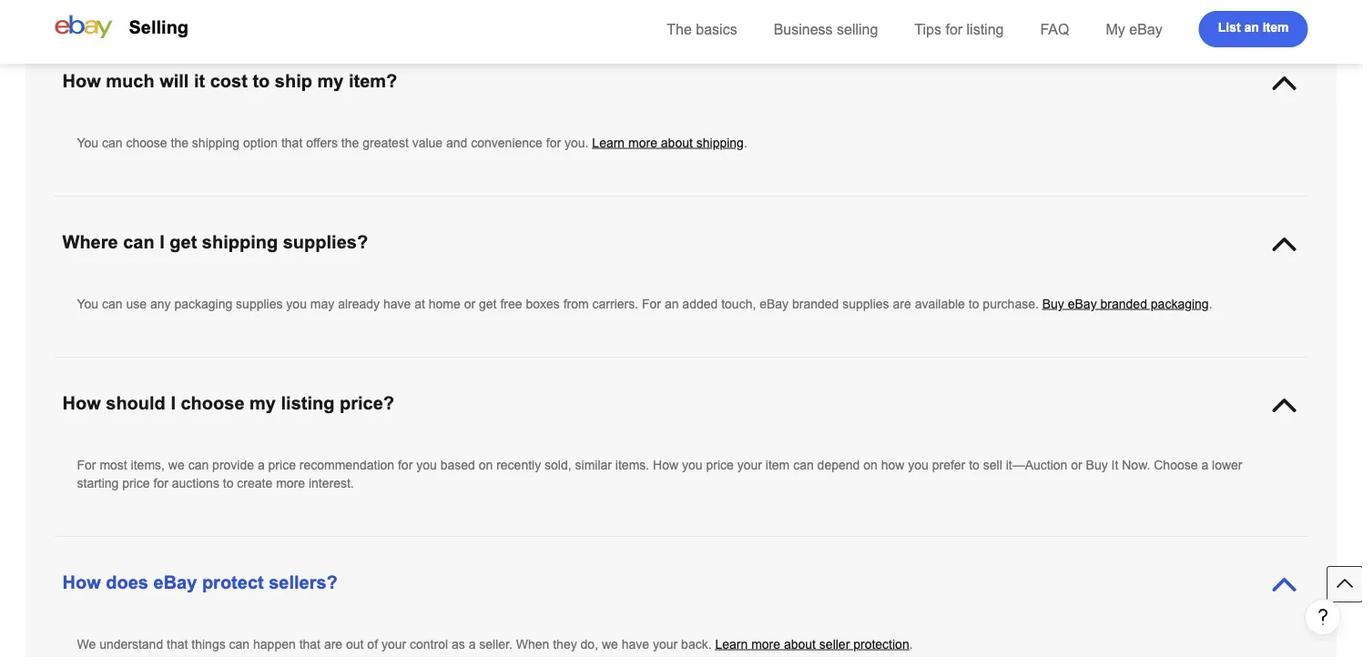 Task type: vqa. For each thing, say whether or not it's contained in the screenshot.
the bottommost the Buy
yes



Task type: describe. For each thing, give the bounding box(es) containing it.
things
[[192, 638, 226, 652]]

i for get
[[160, 232, 165, 252]]

based
[[441, 458, 475, 472]]

0 horizontal spatial buy
[[1043, 297, 1065, 311]]

it—auction
[[1006, 458, 1068, 472]]

or inside for most items, we can provide a price recommendation for you based on recently sold, similar items. how you price your item can depend on how you prefer to sell it—auction or buy it now. choose a lower starting price for auctions to create more interest.
[[1071, 458, 1083, 472]]

1 vertical spatial .
[[1209, 297, 1213, 311]]

ship
[[275, 71, 312, 91]]

your for similar
[[738, 458, 762, 472]]

for down items,
[[154, 476, 168, 491]]

item?
[[349, 71, 397, 91]]

for most items, we can provide a price recommendation for you based on recently sold, similar items. how you price your item can depend on how you prefer to sell it—auction or buy it now. choose a lower starting price for auctions to create more interest.
[[77, 458, 1243, 491]]

seller
[[820, 638, 850, 652]]

can up auctions
[[188, 458, 209, 472]]

faq
[[1041, 21, 1070, 37]]

business selling
[[774, 21, 878, 37]]

1 supplies from the left
[[236, 297, 283, 311]]

ebay right touch,
[[760, 297, 789, 311]]

as
[[452, 638, 465, 652]]

value
[[412, 136, 443, 150]]

the
[[667, 21, 692, 37]]

2 packaging from the left
[[1151, 297, 1209, 311]]

when
[[516, 638, 550, 652]]

for left based
[[398, 458, 413, 472]]

you can use any packaging supplies you may already have at home or get free boxes from carriers. for an added touch, ebay branded supplies are available to purchase. buy ebay branded packaging .
[[77, 297, 1213, 311]]

0 vertical spatial my
[[317, 71, 344, 91]]

understand
[[99, 638, 163, 652]]

items.
[[616, 458, 650, 472]]

to left ship
[[253, 71, 270, 91]]

boxes
[[526, 297, 560, 311]]

business
[[774, 21, 833, 37]]

that left things at left bottom
[[167, 638, 188, 652]]

the basics link
[[667, 21, 737, 37]]

shipping for option
[[192, 136, 240, 150]]

business selling link
[[774, 21, 878, 37]]

may
[[310, 297, 335, 311]]

to left sell
[[969, 458, 980, 472]]

can down much
[[102, 136, 123, 150]]

0 horizontal spatial get
[[170, 232, 197, 252]]

create
[[237, 476, 273, 491]]

buy ebay branded packaging link
[[1043, 297, 1209, 311]]

0 horizontal spatial a
[[258, 458, 265, 472]]

1 horizontal spatial have
[[622, 638, 650, 652]]

0 horizontal spatial learn
[[592, 136, 625, 150]]

of
[[367, 638, 378, 652]]

0 vertical spatial .
[[744, 136, 748, 150]]

you for how
[[77, 136, 98, 150]]

help, opens dialogs image
[[1314, 608, 1333, 626]]

from
[[564, 297, 589, 311]]

selling
[[129, 17, 189, 37]]

use
[[126, 297, 147, 311]]

1 horizontal spatial item
[[1263, 20, 1289, 35]]

faq link
[[1041, 21, 1070, 37]]

do,
[[581, 638, 598, 652]]

1 packaging from the left
[[174, 297, 232, 311]]

that for it
[[281, 136, 303, 150]]

back.
[[681, 638, 712, 652]]

for left you.
[[546, 136, 561, 150]]

1 vertical spatial choose
[[181, 393, 245, 414]]

at
[[415, 297, 425, 311]]

basics
[[696, 21, 737, 37]]

2 vertical spatial .
[[910, 638, 913, 652]]

greatest
[[363, 136, 409, 150]]

free
[[500, 297, 522, 311]]

item inside for most items, we can provide a price recommendation for you based on recently sold, similar items. how you price your item can depend on how you prefer to sell it—auction or buy it now. choose a lower starting price for auctions to create more interest.
[[766, 458, 790, 472]]

an inside list an item link
[[1245, 20, 1260, 35]]

tips for listing
[[915, 21, 1004, 37]]

learn more about seller protection link
[[715, 638, 910, 652]]

interest.
[[309, 476, 354, 491]]

2 supplies from the left
[[843, 297, 890, 311]]

selling
[[837, 21, 878, 37]]

1 horizontal spatial get
[[479, 297, 497, 311]]

my
[[1106, 21, 1126, 37]]

0 horizontal spatial my
[[250, 393, 276, 414]]

2 on from the left
[[864, 458, 878, 472]]

2 horizontal spatial more
[[752, 638, 781, 652]]

control
[[410, 638, 448, 652]]

2 branded from the left
[[1101, 297, 1148, 311]]

i for choose
[[171, 393, 176, 414]]

recommendation
[[299, 458, 394, 472]]

we
[[77, 638, 96, 652]]

0 vertical spatial about
[[661, 136, 693, 150]]

it
[[194, 71, 205, 91]]

0 horizontal spatial your
[[382, 638, 406, 652]]

how
[[881, 458, 905, 472]]

for right tips
[[946, 21, 963, 37]]

0 horizontal spatial choose
[[126, 136, 167, 150]]

most
[[100, 458, 127, 472]]

cost
[[210, 71, 248, 91]]

ebay right the my
[[1130, 21, 1163, 37]]

seller.
[[479, 638, 513, 652]]

sold,
[[545, 458, 572, 472]]

the basics
[[667, 21, 737, 37]]

1 vertical spatial learn
[[715, 638, 748, 652]]

convenience
[[471, 136, 543, 150]]

more inside for most items, we can provide a price recommendation for you based on recently sold, similar items. how you price your item can depend on how you prefer to sell it—auction or buy it now. choose a lower starting price for auctions to create more interest.
[[276, 476, 305, 491]]

1 horizontal spatial listing
[[967, 21, 1004, 37]]

available
[[915, 297, 965, 311]]

now.
[[1122, 458, 1151, 472]]

will
[[160, 71, 189, 91]]

price?
[[340, 393, 394, 414]]

can right things at left bottom
[[229, 638, 250, 652]]

you right the items.
[[682, 458, 703, 472]]

1 horizontal spatial for
[[642, 297, 661, 311]]

out
[[346, 638, 364, 652]]

learn more about shipping link
[[592, 136, 744, 150]]

you.
[[565, 136, 589, 150]]

0 vertical spatial have
[[383, 297, 411, 311]]

and
[[446, 136, 468, 150]]



Task type: locate. For each thing, give the bounding box(es) containing it.
0 vertical spatial more
[[629, 136, 658, 150]]

1 you from the top
[[77, 136, 98, 150]]

2 you from the top
[[77, 297, 98, 311]]

1 vertical spatial item
[[766, 458, 790, 472]]

more right you.
[[629, 136, 658, 150]]

1 the from the left
[[171, 136, 189, 150]]

learn
[[592, 136, 625, 150], [715, 638, 748, 652]]

you left may
[[286, 297, 307, 311]]

can right where
[[123, 232, 155, 252]]

can
[[102, 136, 123, 150], [123, 232, 155, 252], [102, 297, 123, 311], [188, 458, 209, 472], [793, 458, 814, 472], [229, 638, 250, 652]]

starting
[[77, 476, 119, 491]]

buy
[[1043, 297, 1065, 311], [1086, 458, 1108, 472]]

0 horizontal spatial packaging
[[174, 297, 232, 311]]

1 horizontal spatial about
[[784, 638, 816, 652]]

how left should
[[62, 393, 101, 414]]

you
[[77, 136, 98, 150], [77, 297, 98, 311]]

it
[[1112, 458, 1119, 472]]

carriers.
[[593, 297, 639, 311]]

1 vertical spatial we
[[602, 638, 618, 652]]

item right list
[[1263, 20, 1289, 35]]

supplies
[[236, 297, 283, 311], [843, 297, 890, 311]]

any
[[150, 297, 171, 311]]

listing right tips
[[967, 21, 1004, 37]]

more left seller
[[752, 638, 781, 652]]

you can choose the shipping option that offers the greatest value and convenience for you. learn more about shipping .
[[77, 136, 748, 150]]

already
[[338, 297, 380, 311]]

does
[[106, 573, 148, 593]]

that left offers
[[281, 136, 303, 150]]

0 vertical spatial item
[[1263, 20, 1289, 35]]

1 on from the left
[[479, 458, 493, 472]]

similar
[[575, 458, 612, 472]]

purchase.
[[983, 297, 1039, 311]]

have right do,
[[622, 638, 650, 652]]

auctions
[[172, 476, 219, 491]]

branded
[[792, 297, 839, 311], [1101, 297, 1148, 311]]

ebay right the purchase.
[[1068, 297, 1097, 311]]

the
[[171, 136, 189, 150], [341, 136, 359, 150]]

touch,
[[722, 297, 756, 311]]

should
[[106, 393, 166, 414]]

0 horizontal spatial branded
[[792, 297, 839, 311]]

1 vertical spatial buy
[[1086, 458, 1108, 472]]

0 horizontal spatial .
[[744, 136, 748, 150]]

0 vertical spatial for
[[642, 297, 661, 311]]

for inside for most items, we can provide a price recommendation for you based on recently sold, similar items. how you price your item can depend on how you prefer to sell it—auction or buy it now. choose a lower starting price for auctions to create more interest.
[[77, 458, 96, 472]]

home
[[429, 297, 461, 311]]

have
[[383, 297, 411, 311], [622, 638, 650, 652]]

we
[[168, 458, 185, 472], [602, 638, 618, 652]]

how for how much will it cost to ship my item?
[[62, 71, 101, 91]]

or right 'home'
[[464, 297, 476, 311]]

an right list
[[1245, 20, 1260, 35]]

ebay right does
[[153, 573, 197, 593]]

1 horizontal spatial more
[[629, 136, 658, 150]]

sellers?
[[269, 573, 338, 593]]

list
[[1218, 20, 1241, 35]]

more
[[629, 136, 658, 150], [276, 476, 305, 491], [752, 638, 781, 652]]

0 horizontal spatial more
[[276, 476, 305, 491]]

you right how
[[908, 458, 929, 472]]

0 horizontal spatial i
[[160, 232, 165, 252]]

how left much
[[62, 71, 101, 91]]

1 vertical spatial for
[[77, 458, 96, 472]]

added
[[683, 297, 718, 311]]

how inside for most items, we can provide a price recommendation for you based on recently sold, similar items. how you price your item can depend on how you prefer to sell it—auction or buy it now. choose a lower starting price for auctions to create more interest.
[[653, 458, 679, 472]]

they
[[553, 638, 577, 652]]

0 vertical spatial get
[[170, 232, 197, 252]]

0 horizontal spatial on
[[479, 458, 493, 472]]

1 horizontal spatial or
[[1071, 458, 1083, 472]]

0 horizontal spatial listing
[[281, 393, 335, 414]]

list an item
[[1218, 20, 1289, 35]]

1 vertical spatial or
[[1071, 458, 1083, 472]]

2 the from the left
[[341, 136, 359, 150]]

0 horizontal spatial the
[[171, 136, 189, 150]]

.
[[744, 136, 748, 150], [1209, 297, 1213, 311], [910, 638, 913, 652]]

for up starting at the bottom of the page
[[77, 458, 96, 472]]

you left based
[[416, 458, 437, 472]]

0 vertical spatial buy
[[1043, 297, 1065, 311]]

1 horizontal spatial we
[[602, 638, 618, 652]]

how should i choose my listing price?
[[62, 393, 394, 414]]

0 vertical spatial i
[[160, 232, 165, 252]]

an left added
[[665, 297, 679, 311]]

1 horizontal spatial on
[[864, 458, 878, 472]]

on
[[479, 458, 493, 472], [864, 458, 878, 472]]

the right offers
[[341, 136, 359, 150]]

offers
[[306, 136, 338, 150]]

1 vertical spatial are
[[324, 638, 343, 652]]

on left how
[[864, 458, 878, 472]]

0 horizontal spatial for
[[77, 458, 96, 472]]

get left the free
[[479, 297, 497, 311]]

where can i get shipping supplies?
[[62, 232, 368, 252]]

1 horizontal spatial i
[[171, 393, 176, 414]]

1 vertical spatial have
[[622, 638, 650, 652]]

recently
[[497, 458, 541, 472]]

1 vertical spatial get
[[479, 297, 497, 311]]

1 vertical spatial i
[[171, 393, 176, 414]]

1 branded from the left
[[792, 297, 839, 311]]

for
[[946, 21, 963, 37], [546, 136, 561, 150], [398, 458, 413, 472], [154, 476, 168, 491]]

we up auctions
[[168, 458, 185, 472]]

0 horizontal spatial are
[[324, 638, 343, 652]]

0 horizontal spatial we
[[168, 458, 185, 472]]

prefer
[[932, 458, 966, 472]]

listing left price?
[[281, 393, 335, 414]]

a left lower
[[1202, 458, 1209, 472]]

0 horizontal spatial about
[[661, 136, 693, 150]]

choose down much
[[126, 136, 167, 150]]

1 horizontal spatial the
[[341, 136, 359, 150]]

1 horizontal spatial an
[[1245, 20, 1260, 35]]

0 horizontal spatial have
[[383, 297, 411, 311]]

learn right you.
[[592, 136, 625, 150]]

item
[[1263, 20, 1289, 35], [766, 458, 790, 472]]

0 horizontal spatial supplies
[[236, 297, 283, 311]]

0 vertical spatial learn
[[592, 136, 625, 150]]

1 horizontal spatial learn
[[715, 638, 748, 652]]

shipping for supplies?
[[202, 232, 278, 252]]

1 vertical spatial more
[[276, 476, 305, 491]]

supplies left available on the right
[[843, 297, 890, 311]]

0 horizontal spatial or
[[464, 297, 476, 311]]

1 vertical spatial my
[[250, 393, 276, 414]]

to down the provide
[[223, 476, 234, 491]]

2 horizontal spatial .
[[1209, 297, 1213, 311]]

get up any
[[170, 232, 197, 252]]

how much will it cost to ship my item?
[[62, 71, 397, 91]]

we understand that things can happen that are out of your control as a seller. when they do, we have your back. learn more about seller protection .
[[77, 638, 913, 652]]

about
[[661, 136, 693, 150], [784, 638, 816, 652]]

how left does
[[62, 573, 101, 593]]

my ebay link
[[1106, 21, 1163, 37]]

1 horizontal spatial branded
[[1101, 297, 1148, 311]]

supplies?
[[283, 232, 368, 252]]

a right as
[[469, 638, 476, 652]]

you for where
[[77, 297, 98, 311]]

item left depend
[[766, 458, 790, 472]]

price right the items.
[[706, 458, 734, 472]]

how right the items.
[[653, 458, 679, 472]]

have left at
[[383, 297, 411, 311]]

packaging
[[174, 297, 232, 311], [1151, 297, 1209, 311]]

your right of in the left bottom of the page
[[382, 638, 406, 652]]

ebay
[[1130, 21, 1163, 37], [760, 297, 789, 311], [1068, 297, 1097, 311], [153, 573, 197, 593]]

can left depend
[[793, 458, 814, 472]]

price down items,
[[122, 476, 150, 491]]

that for protect
[[299, 638, 321, 652]]

choose
[[1154, 458, 1198, 472]]

much
[[106, 71, 154, 91]]

0 vertical spatial choose
[[126, 136, 167, 150]]

my up the provide
[[250, 393, 276, 414]]

can left the use on the top
[[102, 297, 123, 311]]

are left available on the right
[[893, 297, 912, 311]]

protect
[[202, 573, 264, 593]]

1 horizontal spatial price
[[268, 458, 296, 472]]

buy left 'it'
[[1086, 458, 1108, 472]]

your left depend
[[738, 458, 762, 472]]

how for how should i choose my listing price?
[[62, 393, 101, 414]]

1 horizontal spatial my
[[317, 71, 344, 91]]

how does ebay protect sellers?
[[62, 573, 338, 593]]

0 vertical spatial listing
[[967, 21, 1004, 37]]

my ebay
[[1106, 21, 1163, 37]]

2 horizontal spatial your
[[738, 458, 762, 472]]

learn right back.
[[715, 638, 748, 652]]

supplies left may
[[236, 297, 283, 311]]

i right should
[[171, 393, 176, 414]]

that right happen
[[299, 638, 321, 652]]

0 vertical spatial you
[[77, 136, 98, 150]]

option
[[243, 136, 278, 150]]

happen
[[253, 638, 296, 652]]

1 vertical spatial an
[[665, 297, 679, 311]]

lower
[[1212, 458, 1243, 472]]

my right ship
[[317, 71, 344, 91]]

1 horizontal spatial buy
[[1086, 458, 1108, 472]]

you
[[286, 297, 307, 311], [416, 458, 437, 472], [682, 458, 703, 472], [908, 458, 929, 472]]

1 vertical spatial listing
[[281, 393, 335, 414]]

depend
[[818, 458, 860, 472]]

0 vertical spatial we
[[168, 458, 185, 472]]

0 vertical spatial or
[[464, 297, 476, 311]]

1 horizontal spatial your
[[653, 638, 678, 652]]

more right 'create'
[[276, 476, 305, 491]]

we inside for most items, we can provide a price recommendation for you based on recently sold, similar items. how you price your item can depend on how you prefer to sell it—auction or buy it now. choose a lower starting price for auctions to create more interest.
[[168, 458, 185, 472]]

0 vertical spatial are
[[893, 297, 912, 311]]

2 horizontal spatial price
[[706, 458, 734, 472]]

2 horizontal spatial a
[[1202, 458, 1209, 472]]

1 horizontal spatial packaging
[[1151, 297, 1209, 311]]

items,
[[131, 458, 165, 472]]

1 vertical spatial you
[[77, 297, 98, 311]]

that
[[281, 136, 303, 150], [167, 638, 188, 652], [299, 638, 321, 652]]

1 horizontal spatial choose
[[181, 393, 245, 414]]

or left 'it'
[[1071, 458, 1083, 472]]

we right do,
[[602, 638, 618, 652]]

buy right the purchase.
[[1043, 297, 1065, 311]]

a up 'create'
[[258, 458, 265, 472]]

list an item link
[[1199, 11, 1308, 47]]

0 horizontal spatial item
[[766, 458, 790, 472]]

1 horizontal spatial a
[[469, 638, 476, 652]]

your inside for most items, we can provide a price recommendation for you based on recently sold, similar items. how you price your item can depend on how you prefer to sell it—auction or buy it now. choose a lower starting price for auctions to create more interest.
[[738, 458, 762, 472]]

1 vertical spatial about
[[784, 638, 816, 652]]

tips for listing link
[[915, 21, 1004, 37]]

provide
[[212, 458, 254, 472]]

are left out
[[324, 638, 343, 652]]

i up any
[[160, 232, 165, 252]]

0 horizontal spatial price
[[122, 476, 150, 491]]

sell
[[983, 458, 1003, 472]]

your for when
[[653, 638, 678, 652]]

your left back.
[[653, 638, 678, 652]]

tips
[[915, 21, 942, 37]]

price up 'create'
[[268, 458, 296, 472]]

for right 'carriers.'
[[642, 297, 661, 311]]

how for how does ebay protect sellers?
[[62, 573, 101, 593]]

listing
[[967, 21, 1004, 37], [281, 393, 335, 414]]

buy inside for most items, we can provide a price recommendation for you based on recently sold, similar items. how you price your item can depend on how you prefer to sell it—auction or buy it now. choose a lower starting price for auctions to create more interest.
[[1086, 458, 1108, 472]]

to right available on the right
[[969, 297, 980, 311]]

choose up the provide
[[181, 393, 245, 414]]

0 horizontal spatial an
[[665, 297, 679, 311]]

where
[[62, 232, 118, 252]]

1 horizontal spatial are
[[893, 297, 912, 311]]

protection
[[854, 638, 910, 652]]

the down will
[[171, 136, 189, 150]]

2 vertical spatial more
[[752, 638, 781, 652]]

to
[[253, 71, 270, 91], [969, 297, 980, 311], [969, 458, 980, 472], [223, 476, 234, 491]]

on right based
[[479, 458, 493, 472]]

0 vertical spatial an
[[1245, 20, 1260, 35]]

your
[[738, 458, 762, 472], [382, 638, 406, 652], [653, 638, 678, 652]]

1 horizontal spatial supplies
[[843, 297, 890, 311]]

1 horizontal spatial .
[[910, 638, 913, 652]]

are
[[893, 297, 912, 311], [324, 638, 343, 652]]



